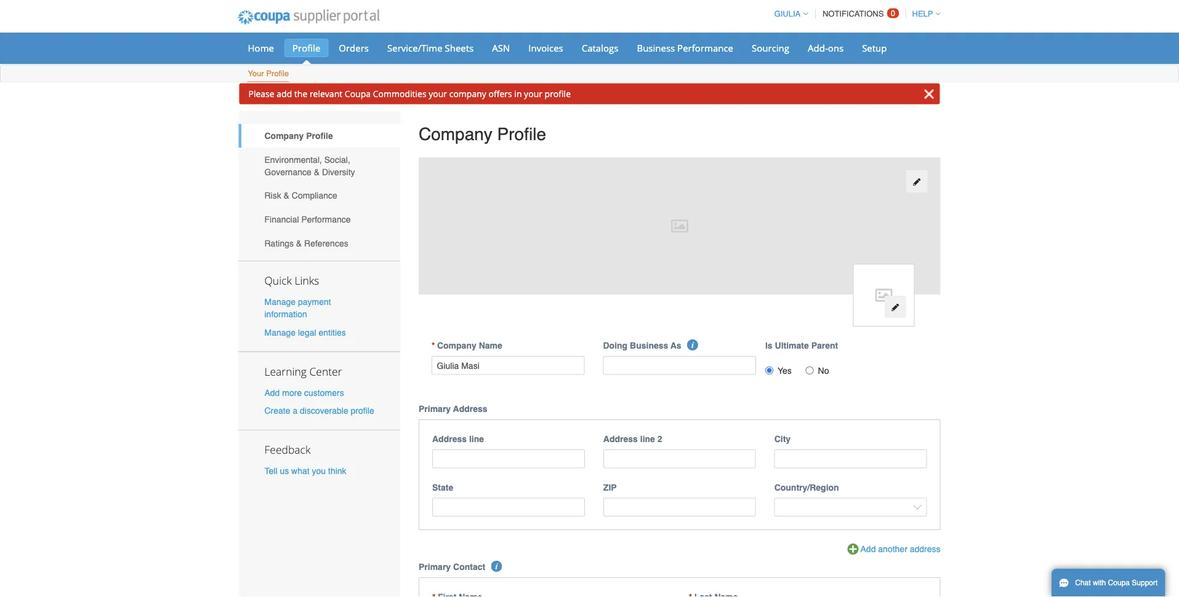 Task type: locate. For each thing, give the bounding box(es) containing it.
1 horizontal spatial your
[[524, 88, 543, 100]]

1 horizontal spatial profile
[[545, 88, 571, 100]]

no
[[818, 366, 829, 376]]

manage legal entities link
[[265, 328, 346, 338]]

2 manage from the top
[[265, 328, 296, 338]]

add-ons link
[[800, 39, 852, 57]]

navigation
[[769, 2, 941, 26]]

address down primary address
[[432, 435, 467, 445]]

1 vertical spatial performance
[[301, 215, 351, 225]]

tell us what you think button
[[265, 465, 346, 478]]

address for address line
[[432, 435, 467, 445]]

add another address
[[861, 545, 941, 555]]

help
[[912, 9, 933, 18]]

& inside "link"
[[284, 191, 289, 201]]

financial performance link
[[239, 208, 400, 232]]

2 line from the left
[[640, 435, 655, 445]]

profile up social,
[[306, 131, 333, 141]]

please
[[248, 88, 274, 100]]

0 vertical spatial additional information image
[[687, 340, 698, 351]]

links
[[295, 274, 319, 288]]

None radio
[[806, 367, 814, 375]]

0 horizontal spatial your
[[429, 88, 447, 100]]

company profile up environmental,
[[265, 131, 333, 141]]

country/region
[[775, 483, 839, 493]]

risk & compliance
[[265, 191, 337, 201]]

& right ratings
[[296, 239, 302, 248]]

1 horizontal spatial performance
[[677, 42, 733, 54]]

environmental, social, governance & diversity
[[265, 155, 355, 177]]

manage payment information link
[[265, 298, 331, 320]]

background image
[[419, 158, 941, 295]]

contact
[[453, 563, 485, 573]]

0 vertical spatial add
[[265, 388, 280, 398]]

us
[[280, 467, 289, 477]]

center
[[309, 365, 342, 379]]

tell us what you think
[[265, 467, 346, 477]]

primary contact
[[419, 563, 485, 573]]

more
[[282, 388, 302, 398]]

profile down the in
[[497, 124, 546, 144]]

company right *
[[437, 341, 477, 351]]

manage up information on the bottom of page
[[265, 298, 296, 307]]

your left company
[[429, 88, 447, 100]]

add
[[277, 88, 292, 100]]

financial
[[265, 215, 299, 225]]

2
[[658, 435, 662, 445]]

in
[[514, 88, 522, 100]]

chat with coupa support button
[[1052, 570, 1165, 598]]

0 vertical spatial &
[[314, 167, 320, 177]]

address
[[910, 545, 941, 555]]

business right catalogs
[[637, 42, 675, 54]]

1 horizontal spatial line
[[640, 435, 655, 445]]

address line
[[432, 435, 484, 445]]

additional information image
[[687, 340, 698, 351], [491, 562, 502, 573]]

yes
[[778, 366, 792, 376]]

address
[[453, 405, 487, 415], [432, 435, 467, 445], [603, 435, 638, 445]]

additional information image for doing business as
[[687, 340, 698, 351]]

catalogs
[[582, 42, 619, 54]]

0 horizontal spatial change image image
[[891, 303, 900, 312]]

performance
[[677, 42, 733, 54], [301, 215, 351, 225]]

with
[[1093, 580, 1106, 588]]

environmental,
[[265, 155, 322, 165]]

0 vertical spatial manage
[[265, 298, 296, 307]]

1 horizontal spatial change image image
[[913, 178, 921, 186]]

0 vertical spatial performance
[[677, 42, 733, 54]]

profile inside your profile link
[[266, 69, 289, 78]]

0 vertical spatial coupa
[[345, 88, 371, 100]]

0 vertical spatial primary
[[419, 405, 451, 415]]

add up the create
[[265, 388, 280, 398]]

profile up add
[[266, 69, 289, 78]]

*
[[432, 341, 435, 351]]

1 line from the left
[[469, 435, 484, 445]]

chat
[[1075, 580, 1091, 588]]

1 manage from the top
[[265, 298, 296, 307]]

company profile down company
[[419, 124, 546, 144]]

notifications 0
[[823, 9, 895, 18]]

your
[[429, 88, 447, 100], [524, 88, 543, 100]]

line up address line text field
[[469, 435, 484, 445]]

add left another
[[861, 545, 876, 555]]

1 horizontal spatial add
[[861, 545, 876, 555]]

2 horizontal spatial &
[[314, 167, 320, 177]]

1 horizontal spatial additional information image
[[687, 340, 698, 351]]

& left diversity
[[314, 167, 320, 177]]

business performance
[[637, 42, 733, 54]]

coupa right relevant at the top left of the page
[[345, 88, 371, 100]]

offers
[[489, 88, 512, 100]]

1 vertical spatial coupa
[[1108, 580, 1130, 588]]

company profile link
[[239, 124, 400, 148]]

change image image
[[913, 178, 921, 186], [891, 303, 900, 312]]

coupa
[[345, 88, 371, 100], [1108, 580, 1130, 588]]

None radio
[[765, 367, 773, 375]]

line for address line 2
[[640, 435, 655, 445]]

0 vertical spatial profile
[[545, 88, 571, 100]]

additional information image right the as
[[687, 340, 698, 351]]

change image image for logo
[[891, 303, 900, 312]]

0 horizontal spatial additional information image
[[491, 562, 502, 573]]

performance for business performance
[[677, 42, 733, 54]]

1 vertical spatial change image image
[[891, 303, 900, 312]]

invoices
[[529, 42, 563, 54]]

1 horizontal spatial &
[[296, 239, 302, 248]]

1 vertical spatial add
[[861, 545, 876, 555]]

city
[[775, 435, 791, 445]]

learning center
[[265, 365, 342, 379]]

1 vertical spatial profile
[[351, 406, 374, 416]]

profile down coupa supplier portal image
[[293, 42, 320, 54]]

address left 2
[[603, 435, 638, 445]]

1 vertical spatial primary
[[419, 563, 451, 573]]

1 vertical spatial &
[[284, 191, 289, 201]]

manage payment information
[[265, 298, 331, 320]]

City text field
[[775, 450, 927, 469]]

line
[[469, 435, 484, 445], [640, 435, 655, 445]]

0 horizontal spatial &
[[284, 191, 289, 201]]

your right the in
[[524, 88, 543, 100]]

2 vertical spatial &
[[296, 239, 302, 248]]

address up 'address line'
[[453, 405, 487, 415]]

the
[[294, 88, 307, 100]]

notifications
[[823, 9, 884, 18]]

profile right "discoverable"
[[351, 406, 374, 416]]

giulia link
[[769, 9, 808, 18]]

asn link
[[484, 39, 518, 57]]

primary up 'address line'
[[419, 405, 451, 415]]

business
[[637, 42, 675, 54], [630, 341, 668, 351]]

State text field
[[432, 499, 585, 517]]

None text field
[[432, 357, 585, 375]]

line left 2
[[640, 435, 655, 445]]

1 vertical spatial additional information image
[[491, 562, 502, 573]]

think
[[328, 467, 346, 477]]

additional information image right contact
[[491, 562, 502, 573]]

add-
[[808, 42, 828, 54]]

2 primary from the top
[[419, 563, 451, 573]]

Doing Business As text field
[[603, 357, 756, 375]]

business left the as
[[630, 341, 668, 351]]

1 primary from the top
[[419, 405, 451, 415]]

1 vertical spatial manage
[[265, 328, 296, 338]]

coupa right with on the right bottom
[[1108, 580, 1130, 588]]

0 horizontal spatial coupa
[[345, 88, 371, 100]]

profile right the in
[[545, 88, 571, 100]]

primary address
[[419, 405, 487, 415]]

state
[[432, 483, 453, 493]]

& right risk
[[284, 191, 289, 201]]

line for address line
[[469, 435, 484, 445]]

address for address line 2
[[603, 435, 638, 445]]

company down company
[[419, 124, 493, 144]]

0 horizontal spatial add
[[265, 388, 280, 398]]

0 horizontal spatial profile
[[351, 406, 374, 416]]

ratings
[[265, 239, 294, 248]]

manage down information on the bottom of page
[[265, 328, 296, 338]]

sourcing link
[[744, 39, 798, 57]]

0 horizontal spatial line
[[469, 435, 484, 445]]

doing
[[603, 341, 628, 351]]

manage inside manage payment information
[[265, 298, 296, 307]]

0
[[891, 9, 895, 18]]

0 vertical spatial change image image
[[913, 178, 921, 186]]

your profile link
[[247, 66, 290, 82]]

&
[[314, 167, 320, 177], [284, 191, 289, 201], [296, 239, 302, 248]]

& for compliance
[[284, 191, 289, 201]]

orders link
[[331, 39, 377, 57]]

information
[[265, 310, 307, 320]]

primary left contact
[[419, 563, 451, 573]]

add inside button
[[861, 545, 876, 555]]

1 horizontal spatial coupa
[[1108, 580, 1130, 588]]

0 horizontal spatial performance
[[301, 215, 351, 225]]

& inside environmental, social, governance & diversity
[[314, 167, 320, 177]]

manage for manage legal entities
[[265, 328, 296, 338]]



Task type: describe. For each thing, give the bounding box(es) containing it.
1 vertical spatial business
[[630, 341, 668, 351]]

primary for primary address
[[419, 405, 451, 415]]

company
[[449, 88, 486, 100]]

add for add another address
[[861, 545, 876, 555]]

discoverable
[[300, 406, 348, 416]]

social,
[[324, 155, 350, 165]]

address line 2
[[603, 435, 662, 445]]

ratings & references
[[265, 239, 348, 248]]

0 horizontal spatial company profile
[[265, 131, 333, 141]]

& for references
[[296, 239, 302, 248]]

navigation containing notifications 0
[[769, 2, 941, 26]]

invoices link
[[521, 39, 571, 57]]

chat with coupa support
[[1075, 580, 1158, 588]]

payment
[[298, 298, 331, 307]]

what
[[291, 467, 310, 477]]

compliance
[[292, 191, 337, 201]]

relevant
[[310, 88, 343, 100]]

ratings & references link
[[239, 232, 400, 255]]

performance for financial performance
[[301, 215, 351, 225]]

home link
[[240, 39, 282, 57]]

ultimate
[[775, 341, 809, 351]]

parent
[[811, 341, 838, 351]]

coupa supplier portal image
[[229, 2, 388, 33]]

your
[[248, 69, 264, 78]]

risk
[[265, 191, 281, 201]]

profile inside company profile link
[[306, 131, 333, 141]]

1 your from the left
[[429, 88, 447, 100]]

name
[[479, 341, 502, 351]]

* company name
[[432, 341, 502, 351]]

setup link
[[854, 39, 895, 57]]

Address line 2 text field
[[603, 450, 756, 469]]

company up environmental,
[[265, 131, 304, 141]]

setup
[[862, 42, 887, 54]]

entities
[[319, 328, 346, 338]]

service/time
[[387, 42, 443, 54]]

business performance link
[[629, 39, 741, 57]]

2 your from the left
[[524, 88, 543, 100]]

help link
[[907, 9, 941, 18]]

additional information image for primary contact
[[491, 562, 502, 573]]

is ultimate parent
[[765, 341, 838, 351]]

feedback
[[265, 443, 311, 457]]

catalogs link
[[574, 39, 627, 57]]

commodities
[[373, 88, 427, 100]]

create
[[265, 406, 290, 416]]

create a discoverable profile
[[265, 406, 374, 416]]

1 horizontal spatial company profile
[[419, 124, 546, 144]]

customers
[[304, 388, 344, 398]]

change image image for 'background' image
[[913, 178, 921, 186]]

governance
[[265, 167, 311, 177]]

ZIP text field
[[603, 499, 756, 517]]

as
[[671, 341, 681, 351]]

coupa inside button
[[1108, 580, 1130, 588]]

quick
[[265, 274, 292, 288]]

is
[[765, 341, 773, 351]]

learning
[[265, 365, 307, 379]]

your profile
[[248, 69, 289, 78]]

sheets
[[445, 42, 474, 54]]

profile inside profile link
[[293, 42, 320, 54]]

support
[[1132, 580, 1158, 588]]

a
[[293, 406, 298, 416]]

0 vertical spatial business
[[637, 42, 675, 54]]

service/time sheets link
[[379, 39, 482, 57]]

add more customers link
[[265, 388, 344, 398]]

Address line text field
[[432, 450, 585, 469]]

sourcing
[[752, 42, 790, 54]]

environmental, social, governance & diversity link
[[239, 148, 400, 184]]

legal
[[298, 328, 316, 338]]

logo image
[[853, 264, 915, 327]]

you
[[312, 467, 326, 477]]

add for add more customers
[[265, 388, 280, 398]]

add-ons
[[808, 42, 844, 54]]

service/time sheets
[[387, 42, 474, 54]]

add another address button
[[848, 544, 941, 557]]

please add the relevant coupa commodities your company offers in your profile
[[248, 88, 571, 100]]

ons
[[828, 42, 844, 54]]

giulia
[[775, 9, 801, 18]]

quick links
[[265, 274, 319, 288]]

orders
[[339, 42, 369, 54]]

manage for manage payment information
[[265, 298, 296, 307]]

home
[[248, 42, 274, 54]]

zip
[[603, 483, 617, 493]]

financial performance
[[265, 215, 351, 225]]

add more customers
[[265, 388, 344, 398]]

tell
[[265, 467, 277, 477]]

primary for primary contact
[[419, 563, 451, 573]]

references
[[304, 239, 348, 248]]

another
[[878, 545, 908, 555]]



Task type: vqa. For each thing, say whether or not it's contained in the screenshot.
been
no



